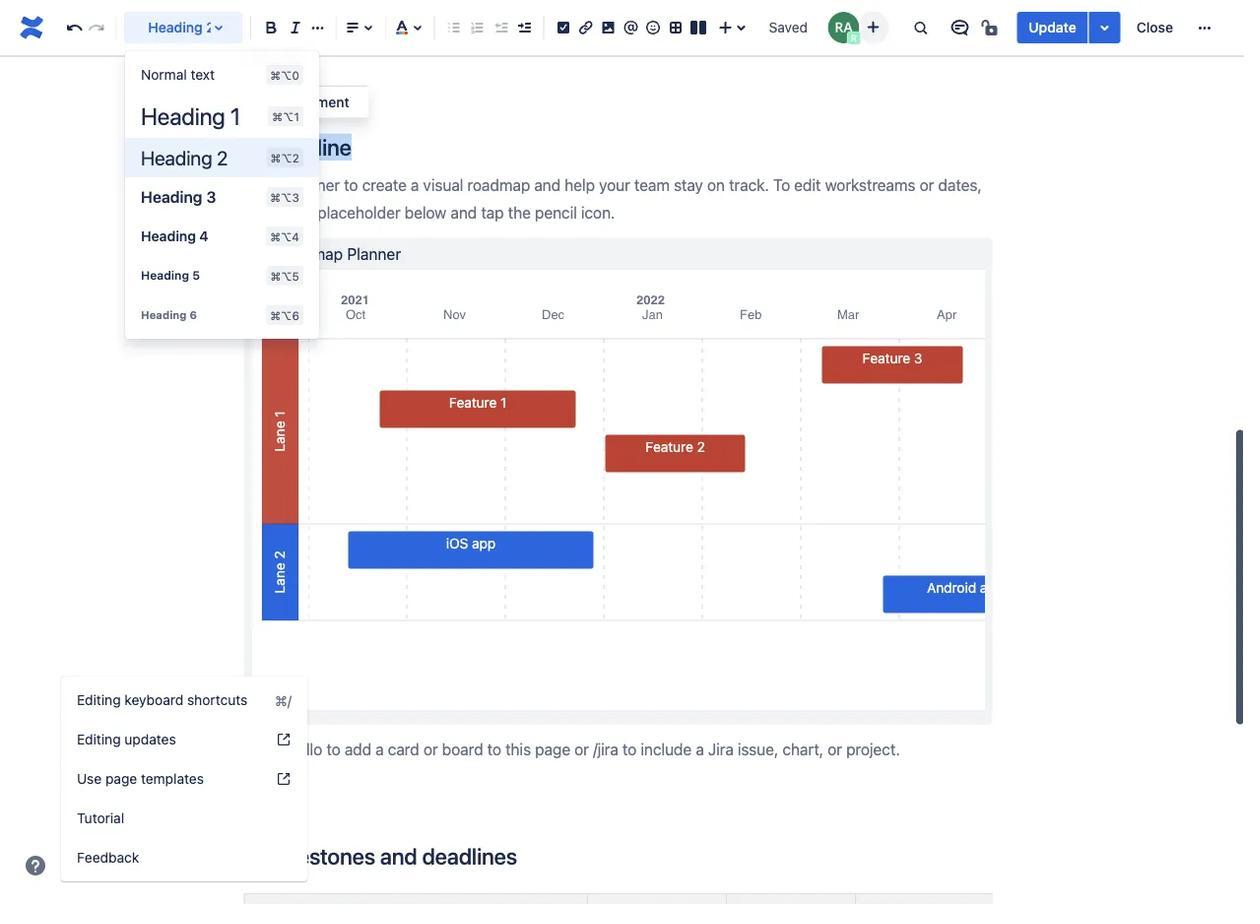 Task type: vqa. For each thing, say whether or not it's contained in the screenshot.
the top HEADING 2
yes



Task type: describe. For each thing, give the bounding box(es) containing it.
shortcuts
[[187, 692, 248, 709]]

no restrictions image
[[980, 16, 1004, 39]]

indent tab image
[[512, 16, 536, 39]]

bullet list ⌘⇧8 image
[[443, 16, 466, 39]]

add image, video, or file image
[[597, 16, 620, 39]]

⌘/
[[275, 693, 292, 709]]

keyboard
[[125, 692, 184, 709]]

more image
[[1193, 16, 1217, 39]]

help image
[[276, 732, 292, 748]]

feedback button
[[61, 839, 307, 878]]

action item image
[[552, 16, 575, 39]]

layouts image
[[687, 16, 710, 39]]

find and replace image
[[909, 16, 933, 39]]

and
[[380, 843, 417, 870]]

numbered list ⌘⇧7 image
[[466, 16, 489, 39]]

close button
[[1125, 12, 1186, 43]]

3
[[206, 187, 216, 206]]

heading for ⌘⌥6
[[141, 308, 187, 321]]

⌘⌥0
[[270, 68, 299, 82]]

editing keyboard shortcuts
[[77, 692, 248, 709]]

confluence image
[[16, 12, 47, 43]]

confluence image
[[16, 12, 47, 43]]

heading for ⌘⌥2
[[141, 146, 212, 169]]

more formatting image
[[306, 16, 330, 39]]

editing for editing updates
[[77, 732, 121, 748]]

update button
[[1017, 12, 1089, 43]]

tutorial button
[[61, 799, 307, 839]]

:calendar_spiral: image
[[244, 139, 264, 159]]

heading 1
[[141, 102, 241, 130]]

comment
[[286, 93, 350, 110]]

heading 2 inside heading 1 group
[[141, 146, 228, 169]]

bold ⌘b image
[[260, 16, 283, 39]]

heading 2 button
[[124, 6, 243, 49]]

comment icon image
[[948, 16, 972, 39]]

5
[[192, 269, 200, 282]]

:calendar_spiral: image
[[244, 139, 264, 159]]

milestones and deadlines
[[264, 843, 517, 870]]

milestones
[[268, 843, 375, 870]]

normal text
[[141, 67, 215, 83]]

help image inside use page templates "link"
[[276, 772, 292, 787]]

heading for ⌘⌥5
[[141, 269, 189, 282]]

comment image
[[258, 90, 282, 114]]

⌘⌥5
[[270, 269, 299, 283]]

page
[[105, 771, 137, 787]]

editing updates link
[[61, 720, 307, 760]]

6
[[190, 308, 197, 321]]

⌘⌥1
[[272, 109, 299, 123]]

roadmap
[[275, 244, 343, 263]]



Task type: locate. For each thing, give the bounding box(es) containing it.
2 inside heading 2 popup button
[[206, 19, 215, 35]]

updates
[[125, 732, 176, 748]]

heading up 'normal text'
[[148, 19, 203, 35]]

mention image
[[619, 16, 643, 39]]

heading 2 inside popup button
[[148, 19, 215, 35]]

1 vertical spatial 2
[[217, 146, 228, 169]]

heading 4
[[141, 228, 209, 244]]

heading down 'normal text'
[[141, 102, 225, 130]]

planner
[[347, 244, 401, 263]]

help image left feedback
[[24, 854, 47, 878]]

tutorial
[[77, 811, 124, 827]]

invite to edit image
[[862, 15, 885, 39]]

2 left :calendar_spiral: image at the left of the page
[[217, 146, 228, 169]]

0 vertical spatial 2
[[206, 19, 215, 35]]

editing for editing keyboard shortcuts
[[77, 692, 121, 709]]

1 horizontal spatial 2
[[217, 146, 228, 169]]

feedback
[[77, 850, 139, 866]]

update
[[1029, 19, 1077, 35]]

normal
[[141, 67, 187, 83]]

use page templates
[[77, 771, 204, 787]]

help image down help icon
[[276, 772, 292, 787]]

⌘⌥2
[[271, 151, 299, 165]]

heading inside heading 2 popup button
[[148, 19, 203, 35]]

⌘⌥4
[[270, 230, 299, 243]]

heading 1 group
[[125, 55, 319, 335]]

editing
[[77, 692, 121, 709], [77, 732, 121, 748]]

comment button
[[247, 90, 361, 114]]

1 editing from the top
[[77, 692, 121, 709]]

0 horizontal spatial 2
[[206, 19, 215, 35]]

ruby anderson image
[[828, 12, 860, 43]]

heading 6
[[141, 308, 197, 321]]

editing updates
[[77, 732, 176, 748]]

heading left 3
[[141, 187, 203, 206]]

1 vertical spatial heading 2
[[141, 146, 228, 169]]

heading for ⌘⌥3
[[141, 187, 203, 206]]

4
[[199, 228, 209, 244]]

heading for ⌘⌥4
[[141, 228, 196, 244]]

2 inside heading 1 group
[[217, 146, 228, 169]]

heading 2
[[148, 19, 215, 35], [141, 146, 228, 169]]

text
[[191, 67, 215, 83]]

heading left "4"
[[141, 228, 196, 244]]

outdent ⇧tab image
[[489, 16, 513, 39]]

0 horizontal spatial help image
[[24, 854, 47, 878]]

link image
[[574, 16, 598, 39]]

italic ⌘i image
[[284, 16, 307, 39]]

0 vertical spatial editing
[[77, 692, 121, 709]]

align left image
[[341, 16, 365, 39]]

0 vertical spatial help image
[[276, 772, 292, 787]]

templates
[[141, 771, 204, 787]]

roadmap planner
[[275, 244, 401, 263]]

close
[[1137, 19, 1174, 35]]

help image
[[276, 772, 292, 787], [24, 854, 47, 878]]

editing up editing updates
[[77, 692, 121, 709]]

0 vertical spatial heading 2
[[148, 19, 215, 35]]

adjust update settings image
[[1094, 16, 1117, 39]]

⌘⌥3
[[270, 190, 299, 204]]

deadlines
[[422, 843, 517, 870]]

heading 2 up 'normal text'
[[148, 19, 215, 35]]

heading left 5
[[141, 269, 189, 282]]

2 up text
[[206, 19, 215, 35]]

1
[[230, 102, 241, 130]]

table image
[[664, 16, 688, 39]]

emoji image
[[642, 16, 665, 39]]

timeline
[[264, 133, 352, 160]]

undo ⌘z image
[[62, 16, 86, 39]]

⌘⌥6
[[270, 308, 299, 322]]

saved
[[769, 19, 808, 35]]

heading 2 up heading 3
[[141, 146, 228, 169]]

2 editing from the top
[[77, 732, 121, 748]]

use page templates link
[[61, 760, 307, 799]]

redo ⌘⇧z image
[[85, 16, 108, 39]]

2
[[206, 19, 215, 35], [217, 146, 228, 169]]

heading 5
[[141, 269, 200, 282]]

editing up use
[[77, 732, 121, 748]]

heading 3
[[141, 187, 216, 206]]

1 vertical spatial editing
[[77, 732, 121, 748]]

1 horizontal spatial help image
[[276, 772, 292, 787]]

use
[[77, 771, 102, 787]]

heading left 6
[[141, 308, 187, 321]]

roadmap planner image
[[252, 242, 275, 266]]

heading
[[148, 19, 203, 35], [141, 102, 225, 130], [141, 146, 212, 169], [141, 187, 203, 206], [141, 228, 196, 244], [141, 269, 189, 282], [141, 308, 187, 321]]

heading up heading 3
[[141, 146, 212, 169]]

1 vertical spatial help image
[[24, 854, 47, 878]]



